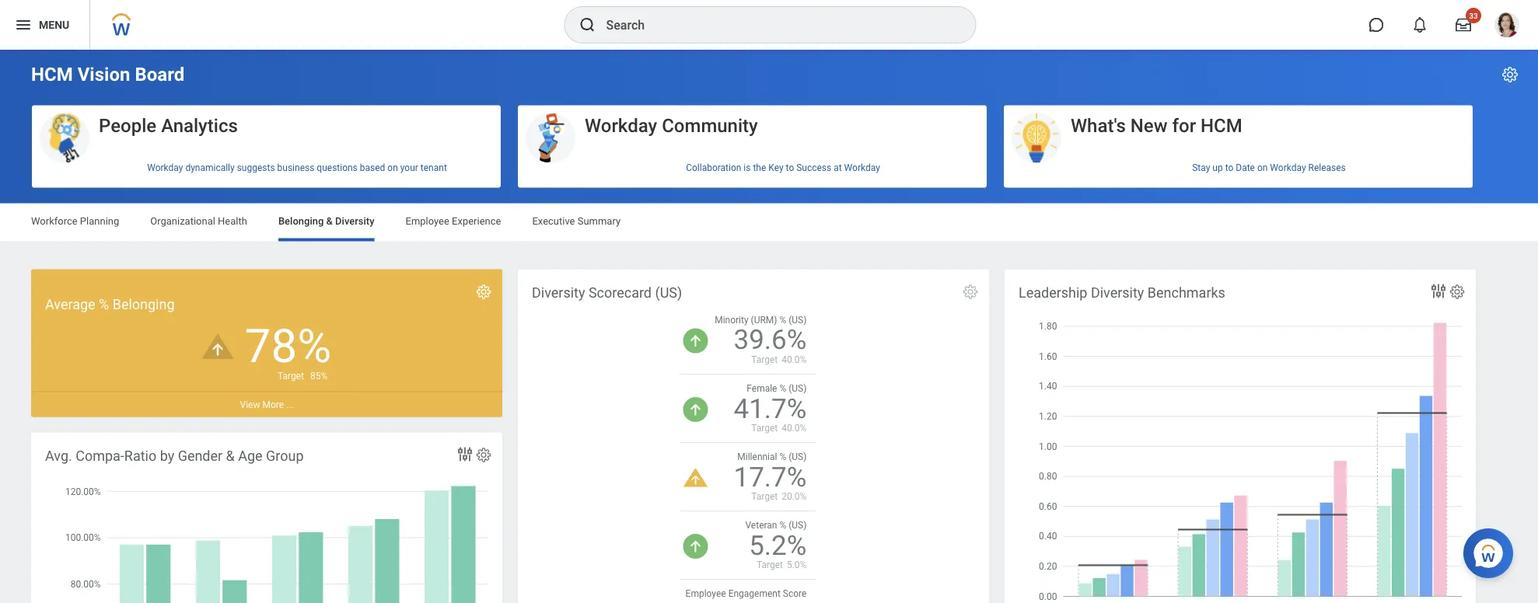 Task type: describe. For each thing, give the bounding box(es) containing it.
40.0% for 41.7%
[[782, 423, 807, 434]]

(us) for 5.2%
[[789, 521, 807, 531]]

group
[[266, 448, 304, 464]]

up good image for 39.6%
[[684, 329, 709, 354]]

board
[[135, 63, 185, 86]]

organizational health
[[150, 216, 247, 227]]

39.6% target 40.0%
[[734, 324, 807, 365]]

millennial
[[738, 452, 778, 463]]

menu button
[[0, 0, 90, 50]]

business
[[277, 163, 315, 174]]

people analytics
[[99, 114, 238, 137]]

new
[[1131, 114, 1168, 137]]

workday dynamically suggests business questions based on your tenant
[[147, 163, 447, 174]]

what's new for hcm
[[1071, 114, 1243, 137]]

summary
[[578, 216, 621, 227]]

average
[[45, 296, 95, 313]]

view more ... link
[[31, 392, 503, 417]]

employee for employee experience
[[406, 216, 450, 227]]

people
[[99, 114, 157, 137]]

releases
[[1309, 163, 1347, 174]]

avg. compa-ratio by gender & age group element
[[31, 433, 503, 604]]

by
[[160, 448, 174, 464]]

78%
[[245, 320, 332, 374]]

collaboration
[[686, 163, 742, 174]]

configure and view chart data image
[[1430, 282, 1449, 301]]

on inside stay up to date on workday releases link
[[1258, 163, 1268, 174]]

2 horizontal spatial diversity
[[1092, 285, 1145, 301]]

suggests
[[237, 163, 275, 174]]

diversity scorecard (us) element
[[518, 270, 990, 604]]

5.0%
[[787, 560, 807, 571]]

workday community
[[585, 114, 758, 137]]

menu
[[39, 18, 69, 31]]

up warning image inside diversity scorecard (us) element
[[684, 469, 709, 488]]

what's new for hcm button
[[1004, 105, 1474, 164]]

your
[[401, 163, 418, 174]]

target for 41.7%
[[752, 423, 778, 434]]

0 horizontal spatial diversity
[[335, 216, 375, 227]]

configure image
[[475, 284, 493, 301]]

workforce planning
[[31, 216, 119, 227]]

17.7%
[[734, 461, 807, 493]]

scorecard
[[589, 285, 652, 301]]

configure diversity scorecard (us) image
[[962, 284, 980, 301]]

executive
[[533, 216, 575, 227]]

1 to from the left
[[786, 163, 795, 174]]

employee engagement score button
[[680, 581, 828, 604]]

up good image for 41.7%
[[684, 397, 709, 422]]

(us) for 41.7%
[[789, 383, 807, 394]]

workday community button
[[518, 105, 987, 164]]

collaboration is the key to success at workday link
[[518, 156, 987, 180]]

score
[[783, 589, 807, 600]]

configure avg. compa-ratio by gender & age group image
[[475, 447, 493, 464]]

Search Workday  search field
[[606, 8, 944, 42]]

compa-
[[76, 448, 124, 464]]

leadership diversity benchmarks element
[[1005, 270, 1477, 604]]

ratio
[[124, 448, 157, 464]]

is
[[744, 163, 751, 174]]

at
[[834, 163, 842, 174]]

search image
[[578, 16, 597, 34]]

executive summary
[[533, 216, 621, 227]]

target for 39.6%
[[752, 355, 778, 365]]

85%
[[310, 371, 328, 381]]

success
[[797, 163, 832, 174]]

what's
[[1071, 114, 1126, 137]]

target for 17.7%
[[752, 492, 778, 503]]

diversity scorecard (us)
[[532, 285, 683, 301]]

workforce
[[31, 216, 78, 227]]

workday inside button
[[585, 114, 658, 137]]

target for 78%
[[278, 371, 304, 381]]

experience
[[452, 216, 501, 227]]

gender
[[178, 448, 223, 464]]

leadership
[[1019, 285, 1088, 301]]

vision
[[78, 63, 130, 86]]

leadership diversity benchmarks
[[1019, 285, 1226, 301]]

configure leadership diversity benchmarks image
[[1449, 284, 1467, 301]]

40.0% for 39.6%
[[782, 355, 807, 365]]

dynamically
[[185, 163, 235, 174]]

avg. compa-ratio by gender & age group
[[45, 448, 304, 464]]



Task type: locate. For each thing, give the bounding box(es) containing it.
up
[[1213, 163, 1224, 174]]

belonging
[[278, 216, 324, 227], [113, 296, 175, 313]]

community
[[662, 114, 758, 137]]

diversity left "scorecard"
[[532, 285, 585, 301]]

0 vertical spatial 40.0%
[[782, 355, 807, 365]]

collaboration is the key to success at workday
[[686, 163, 881, 174]]

belonging right average
[[113, 296, 175, 313]]

female % (us)
[[747, 383, 807, 394]]

up good image for 5.2%
[[684, 535, 709, 559]]

up good image left 41.7%
[[684, 397, 709, 422]]

% for 17.7%
[[780, 452, 787, 463]]

0 horizontal spatial employee
[[406, 216, 450, 227]]

on left your
[[388, 163, 398, 174]]

1 horizontal spatial employee
[[686, 589, 726, 600]]

41.7% target 40.0%
[[734, 393, 807, 434]]

(us) down 20.0% on the right bottom
[[789, 521, 807, 531]]

2 on from the left
[[1258, 163, 1268, 174]]

to right up
[[1226, 163, 1234, 174]]

employee experience
[[406, 216, 501, 227]]

0 vertical spatial up warning image
[[202, 334, 233, 359]]

1 vertical spatial up good image
[[684, 397, 709, 422]]

up warning image left 78%
[[202, 334, 233, 359]]

39.6%
[[734, 324, 807, 356]]

notifications large image
[[1413, 17, 1428, 33]]

41.7%
[[734, 393, 807, 425]]

% right veteran
[[780, 521, 787, 531]]

(urm)
[[751, 315, 778, 326]]

0 horizontal spatial on
[[388, 163, 398, 174]]

target
[[752, 355, 778, 365], [278, 371, 304, 381], [752, 423, 778, 434], [752, 492, 778, 503], [757, 560, 783, 571]]

% right female
[[780, 383, 787, 394]]

1 vertical spatial 40.0%
[[782, 423, 807, 434]]

1 horizontal spatial up warning image
[[684, 469, 709, 488]]

minority (urm) % (us)
[[715, 315, 807, 326]]

employee engagement score
[[686, 589, 807, 600]]

1 vertical spatial employee
[[686, 589, 726, 600]]

stay up to date on workday releases link
[[1004, 156, 1474, 180]]

target inside 78% target 85%
[[278, 371, 304, 381]]

more
[[263, 399, 284, 410]]

on right date
[[1258, 163, 1268, 174]]

stay up to date on workday releases
[[1193, 163, 1347, 174]]

40.0% inside the 41.7% target 40.0%
[[782, 423, 807, 434]]

1 horizontal spatial &
[[326, 216, 333, 227]]

hcm
[[31, 63, 73, 86], [1201, 114, 1243, 137]]

40.0% inside 39.6% target 40.0%
[[782, 355, 807, 365]]

key
[[769, 163, 784, 174]]

% for 41.7%
[[780, 383, 787, 394]]

0 horizontal spatial to
[[786, 163, 795, 174]]

40.0% up millennial % (us)
[[782, 423, 807, 434]]

78% target 85%
[[245, 320, 332, 381]]

78% main content
[[0, 50, 1539, 604]]

hcm vision board
[[31, 63, 185, 86]]

1 vertical spatial hcm
[[1201, 114, 1243, 137]]

workday dynamically suggests business questions based on your tenant link
[[32, 156, 501, 180]]

average % belonging
[[45, 296, 175, 313]]

1 vertical spatial up warning image
[[684, 469, 709, 488]]

& down questions
[[326, 216, 333, 227]]

employee for employee engagement score
[[686, 589, 726, 600]]

target up female
[[752, 355, 778, 365]]

to right key
[[786, 163, 795, 174]]

target up veteran
[[752, 492, 778, 503]]

& left "age"
[[226, 448, 235, 464]]

employee
[[406, 216, 450, 227], [686, 589, 726, 600]]

1 vertical spatial belonging
[[113, 296, 175, 313]]

on
[[388, 163, 398, 174], [1258, 163, 1268, 174]]

5.2%
[[749, 530, 807, 562]]

date
[[1237, 163, 1256, 174]]

2 to from the left
[[1226, 163, 1234, 174]]

5.2% target 5.0%
[[749, 530, 807, 571]]

% for 5.2%
[[780, 521, 787, 531]]

1 horizontal spatial to
[[1226, 163, 1234, 174]]

1 on from the left
[[388, 163, 398, 174]]

3 up good image from the top
[[684, 535, 709, 559]]

profile logan mcneil image
[[1495, 12, 1520, 41]]

...
[[286, 399, 294, 410]]

up warning image
[[202, 334, 233, 359], [684, 469, 709, 488]]

33
[[1470, 11, 1479, 20]]

people analytics button
[[32, 105, 501, 164]]

0 horizontal spatial up warning image
[[202, 334, 233, 359]]

employee inside button
[[686, 589, 726, 600]]

veteran % (us)
[[746, 521, 807, 531]]

up warning image left 17.7%
[[684, 469, 709, 488]]

belonging & diversity
[[278, 216, 375, 227]]

up good image
[[684, 329, 709, 354], [684, 397, 709, 422], [684, 535, 709, 559]]

target left the 5.0%
[[757, 560, 783, 571]]

justify image
[[14, 16, 33, 34]]

1 40.0% from the top
[[782, 355, 807, 365]]

female
[[747, 383, 778, 394]]

target inside the 5.2% target 5.0%
[[757, 560, 783, 571]]

0 horizontal spatial &
[[226, 448, 235, 464]]

employee left experience
[[406, 216, 450, 227]]

view
[[240, 399, 260, 410]]

%
[[99, 296, 109, 313], [780, 315, 787, 326], [780, 383, 787, 394], [780, 452, 787, 463], [780, 521, 787, 531]]

(us)
[[655, 285, 683, 301], [789, 315, 807, 326], [789, 383, 807, 394], [789, 452, 807, 463], [789, 521, 807, 531]]

belonging down workday dynamically suggests business questions based on your tenant
[[278, 216, 324, 227]]

questions
[[317, 163, 358, 174]]

17.7% target 20.0%
[[734, 461, 807, 503]]

(us) up 20.0% on the right bottom
[[789, 452, 807, 463]]

based
[[360, 163, 385, 174]]

(us) right "scorecard"
[[655, 285, 683, 301]]

target inside the 41.7% target 40.0%
[[752, 423, 778, 434]]

target left 85%
[[278, 371, 304, 381]]

health
[[218, 216, 247, 227]]

analytics
[[161, 114, 238, 137]]

% right average
[[99, 296, 109, 313]]

planning
[[80, 216, 119, 227]]

minority
[[715, 315, 749, 326]]

engagement
[[729, 589, 781, 600]]

(us) for 17.7%
[[789, 452, 807, 463]]

tenant
[[421, 163, 447, 174]]

0 vertical spatial hcm
[[31, 63, 73, 86]]

workday
[[585, 114, 658, 137], [147, 163, 183, 174], [845, 163, 881, 174], [1271, 163, 1307, 174]]

0 vertical spatial up good image
[[684, 329, 709, 354]]

1 up good image from the top
[[684, 329, 709, 354]]

diversity down questions
[[335, 216, 375, 227]]

1 horizontal spatial hcm
[[1201, 114, 1243, 137]]

hcm inside what's new for hcm button
[[1201, 114, 1243, 137]]

tab list inside 78% 'main content'
[[16, 204, 1523, 242]]

40.0%
[[782, 355, 807, 365], [782, 423, 807, 434]]

0 vertical spatial &
[[326, 216, 333, 227]]

on inside workday dynamically suggests business questions based on your tenant link
[[388, 163, 398, 174]]

target inside 39.6% target 40.0%
[[752, 355, 778, 365]]

hcm down menu
[[31, 63, 73, 86]]

target up the millennial at the bottom
[[752, 423, 778, 434]]

tab list containing workforce planning
[[16, 204, 1523, 242]]

% right (urm)
[[780, 315, 787, 326]]

1 horizontal spatial on
[[1258, 163, 1268, 174]]

0 vertical spatial belonging
[[278, 216, 324, 227]]

up good image left 39.6%
[[684, 329, 709, 354]]

employee left engagement
[[686, 589, 726, 600]]

view more ...
[[240, 399, 294, 410]]

1 horizontal spatial belonging
[[278, 216, 324, 227]]

diversity
[[335, 216, 375, 227], [532, 285, 585, 301], [1092, 285, 1145, 301]]

(us) right (urm)
[[789, 315, 807, 326]]

2 vertical spatial up good image
[[684, 535, 709, 559]]

% right the millennial at the bottom
[[780, 452, 787, 463]]

veteran
[[746, 521, 778, 531]]

1 horizontal spatial diversity
[[532, 285, 585, 301]]

target inside 17.7% target 20.0%
[[752, 492, 778, 503]]

0 horizontal spatial belonging
[[113, 296, 175, 313]]

the
[[753, 163, 767, 174]]

20.0%
[[782, 492, 807, 503]]

benchmarks
[[1148, 285, 1226, 301]]

configure this page image
[[1502, 65, 1520, 84]]

up good image up employee engagement score
[[684, 535, 709, 559]]

&
[[326, 216, 333, 227], [226, 448, 235, 464]]

1 vertical spatial &
[[226, 448, 235, 464]]

diversity right the leadership
[[1092, 285, 1145, 301]]

2 40.0% from the top
[[782, 423, 807, 434]]

millennial % (us)
[[738, 452, 807, 463]]

age
[[238, 448, 263, 464]]

configure and view chart data image
[[456, 445, 475, 464]]

menu banner
[[0, 0, 1539, 50]]

40.0% up the female % (us)
[[782, 355, 807, 365]]

inbox large image
[[1457, 17, 1472, 33]]

tab list
[[16, 204, 1523, 242]]

stay
[[1193, 163, 1211, 174]]

0 vertical spatial employee
[[406, 216, 450, 227]]

hcm right for
[[1201, 114, 1243, 137]]

for
[[1173, 114, 1197, 137]]

0 horizontal spatial hcm
[[31, 63, 73, 86]]

target for 5.2%
[[757, 560, 783, 571]]

33 button
[[1447, 8, 1482, 42]]

2 up good image from the top
[[684, 397, 709, 422]]

(us) right female
[[789, 383, 807, 394]]

avg.
[[45, 448, 72, 464]]

organizational
[[150, 216, 215, 227]]



Task type: vqa. For each thing, say whether or not it's contained in the screenshot.
'search' icon to the bottom
no



